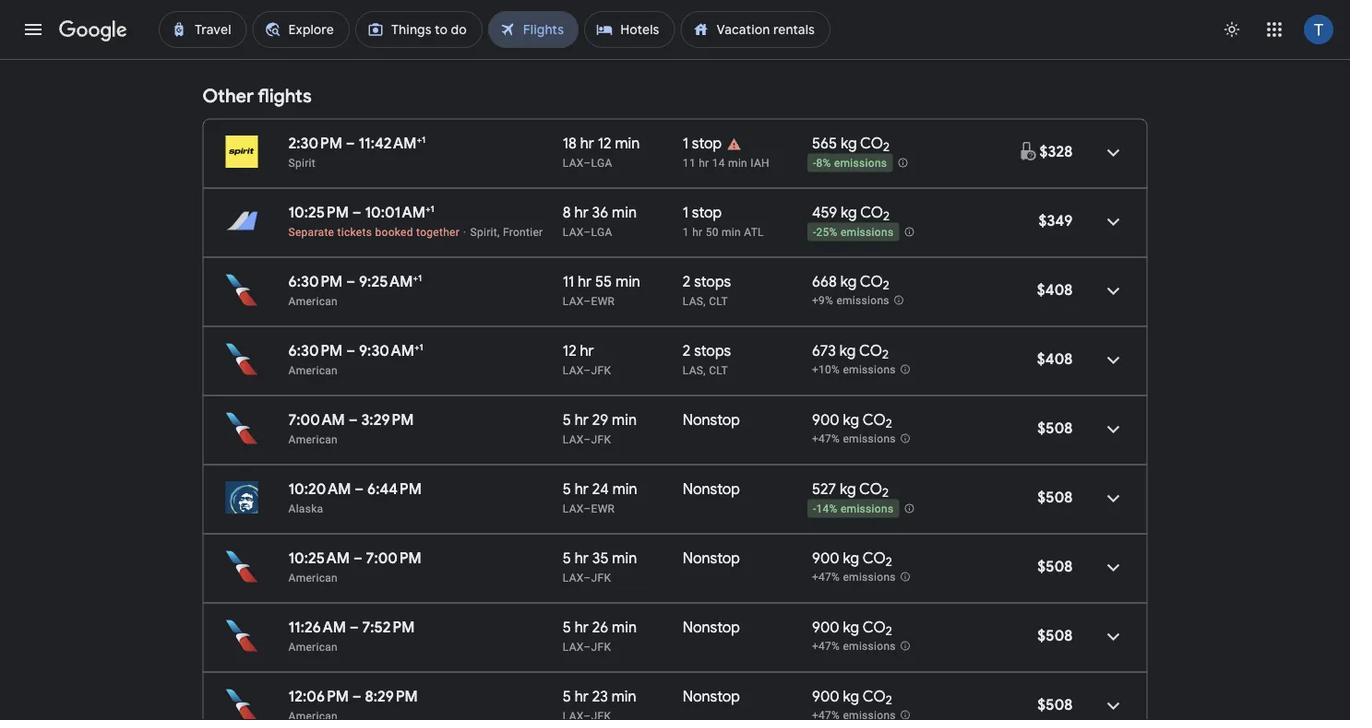 Task type: locate. For each thing, give the bounding box(es) containing it.
hr
[[575, 1, 589, 20], [580, 134, 594, 153], [699, 156, 709, 169], [575, 203, 589, 222], [692, 226, 703, 239], [578, 272, 592, 291], [580, 342, 594, 360], [575, 411, 589, 430], [575, 480, 589, 499], [575, 549, 589, 568], [575, 618, 589, 637], [575, 688, 589, 707]]

2 lax from the top
[[563, 156, 584, 169]]

min inside 1 stop 1 hr 50 min atl
[[722, 226, 741, 239]]

1 vertical spatial stop
[[692, 203, 722, 222]]

spirit,
[[470, 226, 500, 239]]

5 inside 5 hr 24 min lax – ewr
[[563, 480, 571, 499]]

510 kg co -17% emissions
[[812, 1, 894, 37]]

stop inside 1 stop 1 hr 50 min atl
[[692, 203, 722, 222]]

3 +47% from the top
[[812, 641, 840, 654]]

18
[[563, 134, 577, 153]]

lax inside 18 hr 12 min lax – lga
[[563, 156, 584, 169]]

5 hr 35 min lax – jfk
[[563, 549, 637, 585]]

min right 35
[[612, 549, 637, 568]]

+47% for 5 hr 35 min
[[812, 572, 840, 585]]

4 5 from the top
[[563, 549, 571, 568]]

– inside the 12 hr lax – jfk
[[584, 364, 591, 377]]

american inside 7:00 am – 3:29 pm american
[[288, 433, 338, 446]]

clt down layover (1 of 2) is a 4 hr 5 min layover at harry reid international airport in las vegas. layover (2 of 2) is a 36 min layover at charlotte douglas international airport in charlotte. element
[[709, 364, 728, 377]]

5 nonstop flight. element from the top
[[683, 618, 740, 640]]

– left 7:52 pm
[[350, 618, 359, 637]]

spirit
[[288, 156, 316, 169]]

Arrival time: 3:29 PM. text field
[[361, 411, 414, 430]]

1 vertical spatial 2:30 pm
[[288, 134, 342, 153]]

8:29 pm
[[365, 688, 418, 707]]

min inside 18 hr 12 min lax – lga
[[615, 134, 640, 153]]

6:30 pm for 9:30 am
[[288, 342, 343, 360]]

jfk down "26"
[[591, 641, 611, 654]]

1 900 from the top
[[812, 411, 840, 430]]

5 for 5 hr 35 min
[[563, 549, 571, 568]]

+ inside 2:30 pm – 11:42 am + 1
[[417, 134, 422, 145]]

nonstop for 5 hr 23 min
[[683, 688, 740, 707]]

900
[[812, 411, 840, 430], [812, 549, 840, 568], [812, 618, 840, 637], [812, 688, 840, 707]]

co inside 510 kg co -17% emissions
[[859, 1, 882, 20]]

kg for 5 hr 26 min
[[843, 618, 860, 637]]

2 american from the top
[[288, 364, 338, 377]]

4 $508 from the top
[[1038, 627, 1073, 646]]

1 $508 from the top
[[1038, 419, 1073, 438]]

1 - from the top
[[813, 24, 816, 37]]

2 5 from the top
[[563, 411, 571, 430]]

total duration 11 hr 55 min. element
[[563, 272, 683, 294]]

0 vertical spatial 11
[[683, 156, 696, 169]]

459 kg co 2
[[812, 203, 890, 224]]

1 stops from the top
[[694, 272, 731, 291]]

– inside 5 hr 30 min lax – jfk
[[584, 24, 591, 36]]

7:00 pm
[[366, 549, 422, 568]]

$408
[[1037, 281, 1073, 300], [1037, 350, 1073, 369]]

2 nonstop flight. element from the top
[[683, 411, 740, 432]]

2 inside 565 kg co 2
[[883, 140, 890, 155]]

min for 5 hr 23 min
[[612, 688, 637, 707]]

total duration 5 hr 24 min. element
[[563, 480, 683, 502]]

2 6:30 pm from the top
[[288, 342, 343, 360]]

co inside '527 kg co 2'
[[859, 480, 883, 499]]

lax down 18
[[563, 156, 584, 169]]

4 nonstop from the top
[[683, 549, 740, 568]]

1 vertical spatial 6:30 pm
[[288, 342, 343, 360]]

11 for 55
[[563, 272, 574, 291]]

min right 50
[[722, 226, 741, 239]]

668
[[812, 272, 837, 291]]

1 stop from the top
[[692, 134, 722, 153]]

527 kg co 2
[[812, 480, 889, 501]]

kg inside 668 kg co 2
[[841, 272, 857, 291]]

hr inside the 12 hr lax – jfk
[[580, 342, 594, 360]]

12
[[598, 134, 612, 153], [563, 342, 577, 360]]

+47% emissions for 5 hr 29 min
[[812, 433, 896, 446]]

5 inside 5 hr 29 min lax – jfk
[[563, 411, 571, 430]]

lax for 5 hr 29 min
[[563, 433, 584, 446]]

min inside 5 hr 26 min lax – jfk
[[612, 618, 637, 637]]

american for 7:00 am
[[288, 433, 338, 446]]

508 US dollars text field
[[1038, 558, 1073, 576], [1038, 627, 1073, 646], [1038, 696, 1073, 715]]

900 kg co 2 for 35
[[812, 549, 892, 571]]

Departure time: 6:30 PM. text field
[[288, 272, 343, 291]]

hr left 24
[[575, 480, 589, 499]]

separate
[[288, 226, 334, 239]]

lax inside 5 hr 35 min lax – jfk
[[563, 572, 584, 585]]

min inside 8 hr 36 min lax – lga
[[612, 203, 637, 222]]

6:30 pm down 6:30 pm text box at left
[[288, 342, 343, 360]]

, down 50
[[704, 295, 706, 308]]

1 horizontal spatial 2:30 pm
[[362, 1, 416, 20]]

min inside 5 hr 30 min lax – jfk
[[614, 1, 638, 20]]

2 jfk from the top
[[591, 364, 611, 377]]

jfk down 29
[[591, 433, 611, 446]]

jfk inside 5 hr 29 min lax – jfk
[[591, 433, 611, 446]]

ewr
[[591, 295, 615, 308], [591, 503, 615, 516]]

11 inside 11 hr 55 min lax – ewr
[[563, 272, 574, 291]]

2 for 18 hr 12 min
[[883, 140, 890, 155]]

american for 11:26 am
[[288, 641, 338, 654]]

1 stop flight. element up the 14
[[683, 134, 722, 156]]

7:00 am
[[288, 411, 345, 430]]

lax inside 5 hr 30 min lax – jfk
[[563, 24, 584, 36]]

1 lga from the top
[[591, 156, 612, 169]]

12:06 pm
[[288, 688, 349, 707]]

2 clt from the top
[[709, 364, 728, 377]]

hr inside 5 hr 24 min lax – ewr
[[575, 480, 589, 499]]

50
[[706, 226, 719, 239]]

2 inside '527 kg co 2'
[[883, 486, 889, 501]]

2 vertical spatial +47%
[[812, 641, 840, 654]]

hr inside 5 hr 30 min lax – jfk
[[575, 1, 589, 20]]

2 inside 673 kg co 2
[[882, 347, 889, 363]]

1 right 9:30 am on the left
[[419, 342, 423, 353]]

2
[[883, 140, 890, 155], [884, 209, 890, 224], [683, 272, 691, 291], [883, 278, 890, 294], [683, 342, 691, 360], [882, 347, 889, 363], [886, 417, 892, 432], [883, 486, 889, 501], [886, 555, 892, 571], [886, 624, 892, 640], [886, 693, 892, 709]]

5 inside 5 hr 26 min lax – jfk
[[563, 618, 571, 637]]

0 vertical spatial ewr
[[591, 295, 615, 308]]

lga down 'total duration 18 hr 12 min.' element
[[591, 156, 612, 169]]

min right 29
[[612, 411, 637, 430]]

1 5 from the top
[[563, 1, 571, 20]]

14%
[[816, 503, 838, 516]]

hr for 18 hr 12 min lax – lga
[[580, 134, 594, 153]]

kg for 5 hr 24 min
[[840, 480, 856, 499]]

american down 11:26 am
[[288, 641, 338, 654]]

2 lga from the top
[[591, 226, 612, 239]]

0 vertical spatial 2:30 pm
[[362, 1, 416, 20]]

4 - from the top
[[813, 503, 816, 516]]

– right 2:30 pm text box
[[346, 134, 355, 153]]

total duration 5 hr 30 min. element
[[563, 1, 683, 23]]

min for 18 hr 12 min lax – lga
[[615, 134, 640, 153]]

– inside 11 hr 55 min lax – ewr
[[584, 295, 591, 308]]

– down total duration 8 hr 36 min. element at the top
[[584, 226, 591, 239]]

Departure time: 7:00 AM. text field
[[288, 411, 345, 430]]

hr inside 1 stop 1 hr 50 min atl
[[692, 226, 703, 239]]

hr for 5 hr 23 min
[[575, 688, 589, 707]]

Arrival time: 9:30 AM on  Wednesday, November 8. text field
[[359, 342, 423, 360]]

0 horizontal spatial 12
[[563, 342, 577, 360]]

1 right the 11:42 am
[[422, 134, 426, 145]]

,
[[704, 295, 706, 308], [704, 364, 706, 377]]

0 vertical spatial 2 stops flight. element
[[683, 272, 731, 294]]

co inside 459 kg co 2
[[860, 203, 884, 222]]

spirit, frontier
[[470, 226, 543, 239]]

kg inside 510 kg co -17% emissions
[[839, 1, 856, 20]]

Departure time: 2:30 PM. text field
[[288, 134, 342, 153]]

hr right 8
[[575, 203, 589, 222]]

25%
[[816, 226, 838, 239]]

508 us dollars text field left flight details. leaves los angeles international airport at 11:26 am on tuesday, november 7 and arrives at john f. kennedy international airport at 7:52 pm on tuesday, november 7. icon
[[1038, 627, 1073, 646]]

jfk
[[591, 24, 611, 36], [591, 364, 611, 377], [591, 433, 611, 446], [591, 572, 611, 585], [591, 641, 611, 654]]

1 900 kg co 2 from the top
[[812, 411, 892, 432]]

american down 6:30 pm text field
[[288, 364, 338, 377]]

min right the 14
[[728, 156, 748, 169]]

5
[[563, 1, 571, 20], [563, 411, 571, 430], [563, 480, 571, 499], [563, 549, 571, 568], [563, 618, 571, 637], [563, 688, 571, 707]]

2:30 pm up spirit
[[288, 134, 342, 153]]

iah
[[751, 156, 770, 169]]

2 +47% from the top
[[812, 572, 840, 585]]

3 900 from the top
[[812, 618, 840, 637]]

hr left 29
[[575, 411, 589, 430]]

american down 6:30 pm text box at left
[[288, 295, 338, 308]]

Arrival time: 6:44 PM. text field
[[367, 480, 422, 499]]

$408 left flight details. leaves los angeles international airport at 6:30 pm on tuesday, november 7 and arrives at newark liberty international airport at 9:25 am on wednesday, november 8. icon
[[1037, 281, 1073, 300]]

900 for 35
[[812, 549, 840, 568]]

leaves los angeles international airport at 6:30 pm on tuesday, november 7 and arrives at john f. kennedy international airport at 9:30 am on wednesday, november 8. element
[[288, 342, 423, 360]]

american down the 10:25 am text field
[[288, 572, 338, 585]]

3 - from the top
[[813, 226, 816, 239]]

+ up together
[[426, 203, 431, 215]]

2 900 kg co 2 from the top
[[812, 549, 892, 571]]

2 508 us dollars text field from the top
[[1038, 627, 1073, 646]]

hr inside 5 hr 29 min lax – jfk
[[575, 411, 589, 430]]

3 lax from the top
[[563, 226, 584, 239]]

lax down total duration 5 hr 24 min. element
[[563, 503, 584, 516]]

5 for 5 hr 30 min
[[563, 1, 571, 20]]

11:26 am
[[288, 618, 346, 637]]

ewr inside 5 hr 24 min lax – ewr
[[591, 503, 615, 516]]

1 6:30 pm from the top
[[288, 272, 343, 291]]

flight details. leaves los angeles international airport at 10:20 am on tuesday, november 7 and arrives at newark liberty international airport at 6:44 pm on tuesday, november 7. image
[[1092, 477, 1136, 521]]

min
[[614, 1, 638, 20], [615, 134, 640, 153], [728, 156, 748, 169], [612, 203, 637, 222], [722, 226, 741, 239], [616, 272, 641, 291], [612, 411, 637, 430], [613, 480, 637, 499], [612, 549, 637, 568], [612, 618, 637, 637], [612, 688, 637, 707]]

0 vertical spatial clt
[[709, 295, 728, 308]]

2 vertical spatial 508 us dollars text field
[[1038, 696, 1073, 715]]

1 , from the top
[[704, 295, 706, 308]]

2:30 pm right departure time: 6:00 am. text box on the left top of the page
[[362, 1, 416, 20]]

1 up together
[[431, 203, 435, 215]]

+ for 9:30 am
[[414, 342, 419, 353]]

2 stops las , clt for 11 hr 55 min
[[683, 272, 731, 308]]

5 inside 5 hr 35 min lax – jfk
[[563, 549, 571, 568]]

nonstop for 5 hr 30 min
[[683, 1, 740, 20]]

5 nonstop from the top
[[683, 618, 740, 637]]

7 lax from the top
[[563, 503, 584, 516]]

508 us dollars text field for 26
[[1038, 627, 1073, 646]]

6:30 pm – 9:30 am + 1
[[288, 342, 423, 360]]

0 vertical spatial $408
[[1037, 281, 1073, 300]]

Departure time: 12:06 PM. text field
[[288, 688, 349, 707]]

349 US dollars text field
[[1039, 211, 1073, 230]]

5 left "26"
[[563, 618, 571, 637]]

+47% for 5 hr 29 min
[[812, 433, 840, 446]]

565
[[812, 134, 837, 153]]

clt down 50
[[709, 295, 728, 308]]

lax inside 11 hr 55 min lax – ewr
[[563, 295, 584, 308]]

1 2 stops las , clt from the top
[[683, 272, 731, 308]]

min inside 5 hr 35 min lax – jfk
[[612, 549, 637, 568]]

6 nonstop flight. element from the top
[[683, 688, 740, 709]]

508 us dollars text field for 35
[[1038, 558, 1073, 576]]

$508 left flight details. leaves los angeles international airport at 7:00 am on tuesday, november 7 and arrives at john f. kennedy international airport at 3:29 pm on tuesday, november 7. image
[[1038, 419, 1073, 438]]

2 2 stops flight. element from the top
[[683, 342, 731, 363]]

stop for 1 stop 1 hr 50 min atl
[[692, 203, 722, 222]]

+ down booked at left
[[413, 272, 418, 284]]

lax down total duration 12 hr. element
[[563, 364, 584, 377]]

2 - from the top
[[813, 157, 816, 170]]

3 +47% emissions from the top
[[812, 641, 896, 654]]

frontier
[[503, 226, 543, 239]]

2 for 12 hr
[[882, 347, 889, 363]]

– down total duration 5 hr 29 min. element
[[584, 433, 591, 446]]

$408 for 668
[[1037, 281, 1073, 300]]

2 for 5 hr 23 min
[[886, 693, 892, 709]]

– inside 7:00 am – 3:29 pm american
[[349, 411, 358, 430]]

american
[[288, 295, 338, 308], [288, 364, 338, 377], [288, 433, 338, 446], [288, 572, 338, 585], [288, 641, 338, 654]]

1 jfk from the top
[[591, 24, 611, 36]]

co for 5 hr 35 min
[[863, 549, 886, 568]]

stops up "layover (1 of 2) is a 4 hr 5 min layover at harry reid international airport in las vegas. layover (2 of 2) is a 34 min layover at charlotte douglas international airport in charlotte." element at right bottom
[[694, 342, 731, 360]]

lax inside 5 hr 26 min lax – jfk
[[563, 641, 584, 654]]

stop up 50
[[692, 203, 722, 222]]

1 nonstop flight. element from the top
[[683, 1, 740, 23]]

1 vertical spatial 2 stops flight. element
[[683, 342, 731, 363]]

clt for 668
[[709, 295, 728, 308]]

- inside 510 kg co -17% emissions
[[813, 24, 816, 37]]

Departure time: 11:26 AM. text field
[[288, 618, 346, 637]]

– down total duration 5 hr 26 min. element at the bottom of the page
[[584, 641, 591, 654]]

lax inside 5 hr 24 min lax – ewr
[[563, 503, 584, 516]]

hr left 30
[[575, 1, 589, 20]]

hr for 8 hr 36 min lax – lga
[[575, 203, 589, 222]]

3 american from the top
[[288, 433, 338, 446]]

6 lax from the top
[[563, 433, 584, 446]]

1 horizontal spatial 11
[[683, 156, 696, 169]]

1 vertical spatial 11
[[563, 272, 574, 291]]

jfk inside 5 hr 30 min lax – jfk
[[591, 24, 611, 36]]

6:30 pm down "separate"
[[288, 272, 343, 291]]

+10%
[[812, 364, 840, 377]]

Departure time: 6:30 PM. text field
[[288, 342, 343, 360]]

2 inside 459 kg co 2
[[884, 209, 890, 224]]

min for 5 hr 26 min lax – jfk
[[612, 618, 637, 637]]

hr inside 8 hr 36 min lax – lga
[[575, 203, 589, 222]]

$508 left flight details. leaves los angeles international airport at 12:06 pm on tuesday, november 7 and arrives at john f. kennedy international airport at 8:29 pm on tuesday, november 7. icon
[[1038, 696, 1073, 715]]

min right 55
[[616, 272, 641, 291]]

0 horizontal spatial 11
[[563, 272, 574, 291]]

ewr down 24
[[591, 503, 615, 516]]

0 vertical spatial 12
[[598, 134, 612, 153]]

0 vertical spatial +47%
[[812, 433, 840, 446]]

co for 5 hr 29 min
[[863, 411, 886, 430]]

flights
[[258, 84, 312, 108]]

min inside 5 hr 29 min lax – jfk
[[612, 411, 637, 430]]

together
[[416, 226, 460, 239]]

4 american from the top
[[288, 572, 338, 585]]

1 vertical spatial las
[[683, 364, 704, 377]]

565 kg co 2
[[812, 134, 890, 155]]

2 for 5 hr 24 min
[[883, 486, 889, 501]]

min inside 11 hr 55 min lax – ewr
[[616, 272, 641, 291]]

Arrival time: 10:01 AM on  Wednesday, November 8. text field
[[365, 203, 435, 222]]

18 hr 12 min lax – lga
[[563, 134, 640, 169]]

4 lax from the top
[[563, 295, 584, 308]]

1 $408 from the top
[[1037, 281, 1073, 300]]

3 nonstop flight. element from the top
[[683, 480, 740, 502]]

lax for 11 hr 55 min
[[563, 295, 584, 308]]

– down 'total duration 18 hr 12 min.' element
[[584, 156, 591, 169]]

lga
[[591, 156, 612, 169], [591, 226, 612, 239]]

lax down total duration 5 hr 29 min. element
[[563, 433, 584, 446]]

co for 8 hr 36 min
[[860, 203, 884, 222]]

kg inside '527 kg co 2'
[[840, 480, 856, 499]]

900 kg co 2 for 26
[[812, 618, 892, 640]]

flight details. leaves los angeles international airport at 11:26 am on tuesday, november 7 and arrives at john f. kennedy international airport at 7:52 pm on tuesday, november 7. image
[[1092, 615, 1136, 660]]

- down 527 on the bottom right of page
[[813, 503, 816, 516]]

1 ewr from the top
[[591, 295, 615, 308]]

2 stops las , clt
[[683, 272, 731, 308], [683, 342, 731, 377]]

tickets
[[337, 226, 372, 239]]

+ inside 10:25 pm – 10:01 am + 1
[[426, 203, 431, 215]]

5 for 5 hr 26 min
[[563, 618, 571, 637]]

hr inside 5 hr 26 min lax – jfk
[[575, 618, 589, 637]]

lax down total duration 5 hr 35 min. element
[[563, 572, 584, 585]]

lax inside 5 hr 29 min lax – jfk
[[563, 433, 584, 446]]

1 american from the top
[[288, 295, 338, 308]]

$508 for 29
[[1038, 419, 1073, 438]]

0 vertical spatial 1 stop flight. element
[[683, 134, 722, 156]]

+
[[417, 134, 422, 145], [426, 203, 431, 215], [413, 272, 418, 284], [414, 342, 419, 353]]

las down total duration 11 hr 55 min. element
[[683, 295, 704, 308]]

hr left the 14
[[699, 156, 709, 169]]

- down 459
[[813, 226, 816, 239]]

35
[[592, 549, 609, 568]]

+47% emissions for 5 hr 26 min
[[812, 641, 896, 654]]

6:30 pm for 9:25 am
[[288, 272, 343, 291]]

1 inside 10:25 pm – 10:01 am + 1
[[431, 203, 435, 215]]

2 stop from the top
[[692, 203, 722, 222]]

668 kg co 2
[[812, 272, 890, 294]]

10:20 am
[[288, 480, 351, 499]]

+ for 9:25 am
[[413, 272, 418, 284]]

lga inside 8 hr 36 min lax – lga
[[591, 226, 612, 239]]

$508 for 26
[[1038, 627, 1073, 646]]

2 $408 from the top
[[1037, 350, 1073, 369]]

9 lax from the top
[[563, 641, 584, 654]]

hr inside 5 hr 35 min lax – jfk
[[575, 549, 589, 568]]

6 5 from the top
[[563, 688, 571, 707]]

jfk for 35
[[591, 572, 611, 585]]

900 kg co 2
[[812, 411, 892, 432], [812, 549, 892, 571], [812, 618, 892, 640], [812, 688, 892, 709]]

5 lax from the top
[[563, 364, 584, 377]]

jfk for 29
[[591, 433, 611, 446]]

1 las from the top
[[683, 295, 704, 308]]

american inside 10:25 am – 7:00 pm american
[[288, 572, 338, 585]]

8
[[563, 203, 571, 222]]

4 nonstop flight. element from the top
[[683, 549, 740, 571]]

hr inside 11 hr 55 min lax – ewr
[[578, 272, 592, 291]]

co inside 668 kg co 2
[[860, 272, 883, 291]]

+ inside 6:30 pm – 9:25 am + 1
[[413, 272, 418, 284]]

2 nonstop from the top
[[683, 411, 740, 430]]

hr left 50
[[692, 226, 703, 239]]

co
[[859, 1, 882, 20], [860, 134, 883, 153], [860, 203, 884, 222], [860, 272, 883, 291], [859, 342, 882, 360], [863, 411, 886, 430], [859, 480, 883, 499], [863, 549, 886, 568], [863, 618, 886, 637], [863, 688, 886, 707]]

jfk down 30
[[591, 24, 611, 36]]

2 inside 668 kg co 2
[[883, 278, 890, 294]]

– inside 11:26 am – 7:52 pm american
[[350, 618, 359, 637]]

– left "arrival time: 2:30 pm." text field
[[349, 1, 358, 20]]

separate tickets booked together. this trip includes tickets from multiple airlines. missed connections may be protected by kiwi.com.. element
[[288, 226, 460, 239]]

min inside 5 hr 24 min lax – ewr
[[613, 480, 637, 499]]

1 vertical spatial lga
[[591, 226, 612, 239]]

– left 8:29 pm
[[352, 688, 362, 707]]

lax for 5 hr 24 min
[[563, 503, 584, 516]]

total duration 8 hr 36 min. element
[[563, 203, 683, 225]]

3 5 from the top
[[563, 480, 571, 499]]

2 stops las , clt down 50
[[683, 272, 731, 308]]

hr left "26"
[[575, 618, 589, 637]]

-25% emissions
[[813, 226, 894, 239]]

408 US dollars text field
[[1037, 350, 1073, 369]]

3 jfk from the top
[[591, 433, 611, 446]]

min right 30
[[614, 1, 638, 20]]

+ inside the 6:30 pm – 9:30 am + 1
[[414, 342, 419, 353]]

$508 left flight details. leaves los angeles international airport at 11:26 am on tuesday, november 7 and arrives at john f. kennedy international airport at 7:52 pm on tuesday, november 7. icon
[[1038, 627, 1073, 646]]

2 stops flight. element for 12 hr
[[683, 342, 731, 363]]

-
[[813, 24, 816, 37], [813, 157, 816, 170], [813, 226, 816, 239], [813, 503, 816, 516]]

2 for 5 hr 26 min
[[886, 624, 892, 640]]

2 vertical spatial +47% emissions
[[812, 641, 896, 654]]

emissions
[[841, 24, 894, 37], [834, 157, 887, 170], [841, 226, 894, 239], [837, 295, 890, 308], [843, 364, 896, 377], [843, 433, 896, 446], [841, 503, 894, 516], [843, 572, 896, 585], [843, 641, 896, 654]]

2:30 pm
[[362, 1, 416, 20], [288, 134, 342, 153]]

1 stop flight. element
[[683, 134, 722, 156], [683, 203, 722, 225]]

, down layover (1 of 2) is a 4 hr 5 min layover at harry reid international airport in las vegas. layover (2 of 2) is a 36 min layover at charlotte douglas international airport in charlotte. element
[[704, 364, 706, 377]]

2:30 pm inside 6:00 am – 2:30 pm delta
[[362, 1, 416, 20]]

1
[[422, 134, 426, 145], [683, 134, 689, 153], [431, 203, 435, 215], [683, 203, 689, 222], [683, 226, 689, 239], [418, 272, 422, 284], [419, 342, 423, 353]]

5 hr 30 min lax – jfk
[[563, 1, 638, 36]]

jfk down total duration 12 hr. element
[[591, 364, 611, 377]]

las for 12 hr
[[683, 364, 704, 377]]

2 stops flight. element down layover (1 of 2) is a 4 hr 5 min layover at harry reid international airport in las vegas. layover (2 of 2) is a 36 min layover at charlotte douglas international airport in charlotte. element
[[683, 342, 731, 363]]

jfk inside 5 hr 26 min lax – jfk
[[591, 641, 611, 654]]

1 vertical spatial stops
[[694, 342, 731, 360]]

1 2 stops flight. element from the top
[[683, 272, 731, 294]]

4 900 from the top
[[812, 688, 840, 707]]

kg for 5 hr 29 min
[[843, 411, 860, 430]]

stop
[[692, 134, 722, 153], [692, 203, 722, 222]]

kg inside 673 kg co 2
[[840, 342, 856, 360]]

1 horizontal spatial 12
[[598, 134, 612, 153]]

kg for 8 hr 36 min
[[841, 203, 857, 222]]

leaves los angeles international airport at 6:30 pm on tuesday, november 7 and arrives at newark liberty international airport at 9:25 am on wednesday, november 8. element
[[288, 272, 422, 291]]

– inside 18 hr 12 min lax – lga
[[584, 156, 591, 169]]

flight details. leaves los angeles international airport at 2:30 pm on tuesday, november 7 and arrives at laguardia airport at 11:42 am on wednesday, november 8. image
[[1092, 131, 1136, 175]]

673 kg co 2
[[812, 342, 889, 363]]

lax for 5 hr 35 min
[[563, 572, 584, 585]]

0 vertical spatial las
[[683, 295, 704, 308]]

2 +47% emissions from the top
[[812, 572, 896, 585]]

2 las from the top
[[683, 364, 704, 377]]

$508 left flight details. leaves los angeles international airport at 10:20 am on tuesday, november 7 and arrives at newark liberty international airport at 6:44 pm on tuesday, november 7. icon
[[1038, 488, 1073, 507]]

5 left 24
[[563, 480, 571, 499]]

- for 565
[[813, 157, 816, 170]]

9:30 am
[[359, 342, 414, 360]]

hr left 35
[[575, 549, 589, 568]]

co for 5 hr 23 min
[[863, 688, 886, 707]]

1 vertical spatial 12
[[563, 342, 577, 360]]

stops
[[694, 272, 731, 291], [694, 342, 731, 360]]

1 stop flight. element up 50
[[683, 203, 722, 225]]

1 vertical spatial +47%
[[812, 572, 840, 585]]

Arrival time: 9:25 AM on  Wednesday, November 8. text field
[[359, 272, 422, 291]]

– down total duration 5 hr 24 min. element
[[584, 503, 591, 516]]

55
[[595, 272, 612, 291]]

5 left 29
[[563, 411, 571, 430]]

0 vertical spatial ,
[[704, 295, 706, 308]]

ewr inside 11 hr 55 min lax – ewr
[[591, 295, 615, 308]]

kg inside 459 kg co 2
[[841, 203, 857, 222]]

american down 7:00 am text box
[[288, 433, 338, 446]]

29
[[592, 411, 609, 430]]

0 vertical spatial 508 us dollars text field
[[1038, 558, 1073, 576]]

1 508 us dollars text field from the top
[[1038, 558, 1073, 576]]

1 vertical spatial +47% emissions
[[812, 572, 896, 585]]

kg inside 565 kg co 2
[[841, 134, 857, 153]]

2 ewr from the top
[[591, 503, 615, 516]]

8 lax from the top
[[563, 572, 584, 585]]

0 vertical spatial stops
[[694, 272, 731, 291]]

co inside 673 kg co 2
[[859, 342, 882, 360]]

2 900 from the top
[[812, 549, 840, 568]]

1 vertical spatial ,
[[704, 364, 706, 377]]

– down total duration 5 hr 35 min. element
[[584, 572, 591, 585]]

$408 left flight details. leaves los angeles international airport at 6:30 pm on tuesday, november 7 and arrives at john f. kennedy international airport at 9:30 am on wednesday, november 8. image
[[1037, 350, 1073, 369]]

1 +47% emissions from the top
[[812, 433, 896, 446]]

– down total duration 5 hr 30 min. element
[[584, 24, 591, 36]]

– inside 5 hr 26 min lax – jfk
[[584, 641, 591, 654]]

30
[[592, 1, 610, 20]]

1 lax from the top
[[563, 24, 584, 36]]

12 right 18
[[598, 134, 612, 153]]

lax down total duration 11 hr 55 min. element
[[563, 295, 584, 308]]

+47% for 5 hr 26 min
[[812, 641, 840, 654]]

2 stops flight. element for 11 hr 55 min
[[683, 272, 731, 294]]

jfk inside 5 hr 35 min lax – jfk
[[591, 572, 611, 585]]

5 5 from the top
[[563, 618, 571, 637]]

lax down total duration 5 hr 30 min. element
[[563, 24, 584, 36]]

1 vertical spatial 1 stop flight. element
[[683, 203, 722, 225]]

5 hr 23 min
[[563, 688, 637, 707]]

0 vertical spatial 6:30 pm
[[288, 272, 343, 291]]

jfk down 35
[[591, 572, 611, 585]]

Arrival time: 8:29 PM. text field
[[365, 688, 418, 707]]

$508
[[1038, 419, 1073, 438], [1038, 488, 1073, 507], [1038, 558, 1073, 576], [1038, 627, 1073, 646], [1038, 696, 1073, 715]]

2 stops flight. element
[[683, 272, 731, 294], [683, 342, 731, 363]]

1 vertical spatial ewr
[[591, 503, 615, 516]]

nonstop flight. element
[[683, 1, 740, 23], [683, 411, 740, 432], [683, 480, 740, 502], [683, 549, 740, 571], [683, 618, 740, 640], [683, 688, 740, 709]]

leaves los angeles international airport at 12:06 pm on tuesday, november 7 and arrives at john f. kennedy international airport at 8:29 pm on tuesday, november 7. element
[[288, 688, 418, 707]]

other flights
[[203, 84, 312, 108]]

3 $508 from the top
[[1038, 558, 1073, 576]]

0 vertical spatial 2 stops las , clt
[[683, 272, 731, 308]]

0 vertical spatial stop
[[692, 134, 722, 153]]

leaves los angeles international airport at 6:00 am on tuesday, november 7 and arrives at john f. kennedy international airport at 2:30 pm on tuesday, november 7. element
[[288, 1, 416, 20]]

1 1 stop flight. element from the top
[[683, 134, 722, 156]]

2 , from the top
[[704, 364, 706, 377]]

hr right 18
[[580, 134, 594, 153]]

+ down arrival time: 9:25 am on  wednesday, november 8. text field on the left top
[[414, 342, 419, 353]]

kg
[[839, 1, 856, 20], [841, 134, 857, 153], [841, 203, 857, 222], [841, 272, 857, 291], [840, 342, 856, 360], [843, 411, 860, 430], [840, 480, 856, 499], [843, 549, 860, 568], [843, 618, 860, 637], [843, 688, 860, 707]]

stop inside "1 stop flight." element
[[692, 134, 722, 153]]

stops up layover (1 of 2) is a 4 hr 5 min layover at harry reid international airport in las vegas. layover (2 of 2) is a 36 min layover at charlotte douglas international airport in charlotte. element
[[694, 272, 731, 291]]

min for 8 hr 36 min lax – lga
[[612, 203, 637, 222]]

1 up layover (1 of 1) is a 1 hr 50 min layover at hartsfield-jackson atlanta international airport in atlanta. element
[[683, 203, 689, 222]]

5 american from the top
[[288, 641, 338, 654]]

5 inside 5 hr 30 min lax – jfk
[[563, 1, 571, 20]]

11 down 1 stop
[[683, 156, 696, 169]]

$508 left the flight details. leaves los angeles international airport at 10:25 am on tuesday, november 7 and arrives at john f. kennedy international airport at 7:00 pm on tuesday, november 7. image
[[1038, 558, 1073, 576]]

co for 5 hr 24 min
[[859, 480, 883, 499]]

lax for 8 hr 36 min
[[563, 226, 584, 239]]

3 900 kg co 2 from the top
[[812, 618, 892, 640]]

+9% emissions
[[812, 295, 890, 308]]

5 left 23
[[563, 688, 571, 707]]

2 stops flight. element down 50
[[683, 272, 731, 294]]

hr down 11 hr 55 min lax – ewr
[[580, 342, 594, 360]]

las down total duration 12 hr. element
[[683, 364, 704, 377]]

lga inside 18 hr 12 min lax – lga
[[591, 156, 612, 169]]

– left 3:29 pm
[[349, 411, 358, 430]]

2 for 5 hr 29 min
[[886, 417, 892, 432]]

900 kg co 2 for 29
[[812, 411, 892, 432]]

total duration 18 hr 12 min. element
[[563, 134, 683, 156]]

1 vertical spatial clt
[[709, 364, 728, 377]]

min for 11 hr 14 min iah
[[728, 156, 748, 169]]

- down 510
[[813, 24, 816, 37]]

1 nonstop from the top
[[683, 1, 740, 20]]

hr left 23
[[575, 688, 589, 707]]

3 nonstop from the top
[[683, 480, 740, 499]]

, for 11 hr 55 min
[[704, 295, 706, 308]]

1 stop 1 hr 50 min atl
[[683, 203, 764, 239]]

2 2 stops las , clt from the top
[[683, 342, 731, 377]]

– inside 10:25 am – 7:00 pm american
[[353, 549, 363, 568]]

6 nonstop from the top
[[683, 688, 740, 707]]

hr inside 18 hr 12 min lax – lga
[[580, 134, 594, 153]]

1 +47% from the top
[[812, 433, 840, 446]]

1 vertical spatial 508 us dollars text field
[[1038, 627, 1073, 646]]

5 jfk from the top
[[591, 641, 611, 654]]

12 inside 18 hr 12 min lax – lga
[[598, 134, 612, 153]]

2 stops las , clt for 12 hr
[[683, 342, 731, 377]]

hr for 12 hr lax – jfk
[[580, 342, 594, 360]]

american inside 11:26 am – 7:52 pm american
[[288, 641, 338, 654]]

– left 6:44 pm
[[355, 480, 364, 499]]

5 hr 26 min lax – jfk
[[563, 618, 637, 654]]

lax inside 8 hr 36 min lax – lga
[[563, 226, 584, 239]]

lax down total duration 5 hr 26 min. element at the bottom of the page
[[563, 641, 584, 654]]

3 508 us dollars text field from the top
[[1038, 696, 1073, 715]]

0 vertical spatial +47% emissions
[[812, 433, 896, 446]]

3:29 pm
[[361, 411, 414, 430]]

0 vertical spatial lga
[[591, 156, 612, 169]]

1 vertical spatial 2 stops las , clt
[[683, 342, 731, 377]]

2 stops from the top
[[694, 342, 731, 360]]

11 left 55
[[563, 272, 574, 291]]

min for 5 hr 35 min lax – jfk
[[612, 549, 637, 568]]

+47%
[[812, 433, 840, 446], [812, 572, 840, 585], [812, 641, 840, 654]]

nonstop for 5 hr 29 min
[[683, 411, 740, 430]]

2 stops las , clt down layover (1 of 2) is a 4 hr 5 min layover at harry reid international airport in las vegas. layover (2 of 2) is a 36 min layover at charlotte douglas international airport in charlotte. element
[[683, 342, 731, 377]]

min right "26"
[[612, 618, 637, 637]]

4 jfk from the top
[[591, 572, 611, 585]]

11 hr 55 min lax – ewr
[[563, 272, 641, 308]]

1 vertical spatial $408
[[1037, 350, 1073, 369]]

2 $508 from the top
[[1038, 488, 1073, 507]]

co inside 565 kg co 2
[[860, 134, 883, 153]]

508 us dollars text field left flight details. leaves los angeles international airport at 12:06 pm on tuesday, november 7 and arrives at john f. kennedy international airport at 8:29 pm on tuesday, november 7. icon
[[1038, 696, 1073, 715]]

ewr down 55
[[591, 295, 615, 308]]

- down 565
[[813, 157, 816, 170]]

1 clt from the top
[[709, 295, 728, 308]]



Task type: describe. For each thing, give the bounding box(es) containing it.
total duration 5 hr 29 min. element
[[563, 411, 683, 432]]

separate tickets booked together
[[288, 226, 460, 239]]

Arrival time: 7:00 PM. text field
[[366, 549, 422, 568]]

kg for 18 hr 12 min
[[841, 134, 857, 153]]

nonstop for 5 hr 24 min
[[683, 480, 740, 499]]

lax inside the 12 hr lax – jfk
[[563, 364, 584, 377]]

-8% emissions
[[813, 157, 887, 170]]

total duration 5 hr 35 min. element
[[563, 549, 683, 571]]

flight details. leaves los angeles international airport at 7:00 am on tuesday, november 7 and arrives at john f. kennedy international airport at 3:29 pm on tuesday, november 7. image
[[1092, 408, 1136, 452]]

26
[[592, 618, 609, 637]]

hr for 5 hr 35 min lax – jfk
[[575, 549, 589, 568]]

ewr for 24
[[591, 503, 615, 516]]

layover (1 of 2) is a 4 hr 5 min layover at harry reid international airport in las vegas. layover (2 of 2) is a 34 min layover at charlotte douglas international airport in charlotte. element
[[683, 363, 803, 378]]

12:06 pm – 8:29 pm
[[288, 688, 418, 707]]

leaves los angeles international airport at 10:25 am on tuesday, november 7 and arrives at john f. kennedy international airport at 7:00 pm on tuesday, november 7. element
[[288, 549, 422, 568]]

-14% emissions
[[813, 503, 894, 516]]

1 inside 6:30 pm – 9:25 am + 1
[[418, 272, 422, 284]]

hr for 5 hr 26 min lax – jfk
[[575, 618, 589, 637]]

24
[[592, 480, 609, 499]]

10:25 pm – 10:01 am + 1
[[288, 203, 435, 222]]

$508 for 24
[[1038, 488, 1073, 507]]

total duration 5 hr 23 min. element
[[563, 688, 683, 709]]

emissions inside 510 kg co -17% emissions
[[841, 24, 894, 37]]

min for 5 hr 30 min lax – jfk
[[614, 1, 638, 20]]

layover (1 of 1) is a 11 hr 14 min overnight layover at george bush intercontinental airport in houston. element
[[683, 156, 803, 170]]

flight details. leaves los angeles international airport at 6:30 pm on tuesday, november 7 and arrives at john f. kennedy international airport at 9:30 am on wednesday, november 8. image
[[1092, 338, 1136, 383]]

7:52 pm
[[362, 618, 415, 637]]

Arrival time: 2:30 PM. text field
[[362, 1, 416, 20]]

Departure time: 10:25 AM. text field
[[288, 549, 350, 568]]

2 for 11 hr 55 min
[[883, 278, 890, 294]]

nonstop for 5 hr 26 min
[[683, 618, 740, 637]]

las for 11 hr 55 min
[[683, 295, 704, 308]]

10:25 am – 7:00 pm american
[[288, 549, 422, 585]]

14
[[712, 156, 725, 169]]

hr for 11 hr 14 min iah
[[699, 156, 709, 169]]

+9%
[[812, 295, 834, 308]]

6:00 am – 2:30 pm delta
[[288, 1, 416, 36]]

other
[[203, 84, 254, 108]]

10:25 pm
[[288, 203, 349, 222]]

kg for 12 hr
[[840, 342, 856, 360]]

8 hr 36 min lax – lga
[[563, 203, 637, 239]]

layover (1 of 1) is a 1 hr 50 min layover at hartsfield-jackson atlanta international airport in atlanta. element
[[683, 225, 803, 240]]

5 hr 24 min lax – ewr
[[563, 480, 637, 516]]

12 inside the 12 hr lax – jfk
[[563, 342, 577, 360]]

nonstop flight. element for 5 hr 35 min
[[683, 549, 740, 571]]

leaves los angeles international airport at 10:25 pm on tuesday, november 7 and arrives at laguardia airport at 10:01 am on wednesday, november 8. element
[[288, 203, 435, 222]]

1 left 50
[[683, 226, 689, 239]]

min for 11 hr 55 min lax – ewr
[[616, 272, 641, 291]]

leaves los angeles international airport at 2:30 pm on tuesday, november 7 and arrives at laguardia airport at 11:42 am on wednesday, november 8. element
[[288, 134, 426, 153]]

- for 459
[[813, 226, 816, 239]]

508 US dollars text field
[[1038, 419, 1073, 438]]

$508 for 35
[[1038, 558, 1073, 576]]

delta
[[288, 24, 315, 36]]

1 inside 2:30 pm – 11:42 am + 1
[[422, 134, 426, 145]]

$328
[[1040, 142, 1073, 161]]

2 for 5 hr 35 min
[[886, 555, 892, 571]]

atl
[[744, 226, 764, 239]]

5 for 5 hr 29 min
[[563, 411, 571, 430]]

– inside 5 hr 29 min lax – jfk
[[584, 433, 591, 446]]

11:26 am – 7:52 pm american
[[288, 618, 415, 654]]

$349
[[1039, 211, 1073, 230]]

– inside 5 hr 35 min lax – jfk
[[584, 572, 591, 585]]

5 for 5 hr 24 min
[[563, 480, 571, 499]]

Departure time: 6:00 AM. text field
[[288, 1, 345, 20]]

– inside 10:20 am – 6:44 pm alaska
[[355, 480, 364, 499]]

flight details. leaves los angeles international airport at 10:25 pm on tuesday, november 7 and arrives at laguardia airport at 10:01 am on wednesday, november 8. image
[[1092, 200, 1136, 244]]

this price may not include overhead bin access image
[[1018, 140, 1040, 162]]

– inside 8 hr 36 min lax – lga
[[584, 226, 591, 239]]

6:00 am
[[288, 1, 345, 20]]

6:44 pm
[[367, 480, 422, 499]]

booked
[[375, 226, 413, 239]]

nonstop flight. element for 5 hr 23 min
[[683, 688, 740, 709]]

leaves los angeles international airport at 11:26 am on tuesday, november 7 and arrives at john f. kennedy international airport at 7:52 pm on tuesday, november 7. element
[[288, 618, 415, 637]]

673
[[812, 342, 836, 360]]

7:00 am – 3:29 pm american
[[288, 411, 414, 446]]

23
[[592, 688, 608, 707]]

, for 12 hr
[[704, 364, 706, 377]]

5 $508 from the top
[[1038, 696, 1073, 715]]

900 for 26
[[812, 618, 840, 637]]

12 hr lax – jfk
[[563, 342, 611, 377]]

min for 5 hr 24 min lax – ewr
[[613, 480, 637, 499]]

17%
[[816, 24, 838, 37]]

5 hr 29 min lax – jfk
[[563, 411, 637, 446]]

11 for 14
[[683, 156, 696, 169]]

nonstop flight. element for 5 hr 29 min
[[683, 411, 740, 432]]

Departure time: 10:25 PM. text field
[[288, 203, 349, 222]]

11 hr 14 min iah
[[683, 156, 770, 169]]

8%
[[816, 157, 831, 170]]

american for 10:25 am
[[288, 572, 338, 585]]

1 stop
[[683, 134, 722, 153]]

stops for 12 hr
[[694, 342, 731, 360]]

min for 5 hr 29 min lax – jfk
[[612, 411, 637, 430]]

328 US dollars text field
[[1040, 142, 1073, 161]]

lax for 18 hr 12 min
[[563, 156, 584, 169]]

10:20 am – 6:44 pm alaska
[[288, 480, 422, 516]]

Arrival time: 7:52 PM. text field
[[362, 618, 415, 637]]

6:30 pm – 9:25 am + 1
[[288, 272, 422, 291]]

stops for 11 hr 55 min
[[694, 272, 731, 291]]

2 for 8 hr 36 min
[[884, 209, 890, 224]]

– right 6:30 pm text field
[[346, 342, 355, 360]]

– inside 6:00 am – 2:30 pm delta
[[349, 1, 358, 20]]

508 US dollars text field
[[1038, 488, 1073, 507]]

layover (1 of 2) is a 4 hr 5 min layover at harry reid international airport in las vegas. layover (2 of 2) is a 36 min layover at charlotte douglas international airport in charlotte. element
[[683, 294, 803, 309]]

– left 9:25 am
[[346, 272, 355, 291]]

jfk inside the 12 hr lax – jfk
[[591, 364, 611, 377]]

2:30 pm – 11:42 am + 1
[[288, 134, 426, 153]]

+ for 11:42 am
[[417, 134, 422, 145]]

hr for 5 hr 30 min lax – jfk
[[575, 1, 589, 20]]

change appearance image
[[1210, 7, 1255, 52]]

10:25 am
[[288, 549, 350, 568]]

527
[[812, 480, 836, 499]]

1 inside the 6:30 pm – 9:30 am + 1
[[419, 342, 423, 353]]

clt for 673
[[709, 364, 728, 377]]

11:42 am
[[359, 134, 417, 153]]

kg for 5 hr 23 min
[[843, 688, 860, 707]]

co for 18 hr 12 min
[[860, 134, 883, 153]]

hr for 5 hr 24 min lax – ewr
[[575, 480, 589, 499]]

+10% emissions
[[812, 364, 896, 377]]

flight details. leaves los angeles international airport at 10:25 am on tuesday, november 7 and arrives at john f. kennedy international airport at 7:00 pm on tuesday, november 7. image
[[1092, 546, 1136, 590]]

jfk for 26
[[591, 641, 611, 654]]

flight details. leaves los angeles international airport at 6:30 pm on tuesday, november 7 and arrives at newark liberty international airport at 9:25 am on wednesday, november 8. image
[[1092, 269, 1136, 313]]

flight details. leaves los angeles international airport at 12:06 pm on tuesday, november 7 and arrives at john f. kennedy international airport at 8:29 pm on tuesday, november 7. image
[[1092, 684, 1136, 721]]

Arrival time: 11:42 AM on  Wednesday, November 8. text field
[[359, 134, 426, 153]]

kg for 5 hr 35 min
[[843, 549, 860, 568]]

co for 12 hr
[[859, 342, 882, 360]]

main menu image
[[22, 18, 44, 41]]

jfk for 30
[[591, 24, 611, 36]]

36
[[592, 203, 609, 222]]

1 up 11 hr 14 min iah
[[683, 134, 689, 153]]

ewr for 55
[[591, 295, 615, 308]]

Departure time: 10:20 AM. text field
[[288, 480, 351, 499]]

lga for 36
[[591, 226, 612, 239]]

10:01 am
[[365, 203, 426, 222]]

leaves los angeles international airport at 7:00 am on tuesday, november 7 and arrives at john f. kennedy international airport at 3:29 pm on tuesday, november 7. element
[[288, 411, 414, 430]]

459
[[812, 203, 837, 222]]

0 horizontal spatial 2:30 pm
[[288, 134, 342, 153]]

alaska
[[288, 503, 323, 516]]

hr for 5 hr 29 min lax – jfk
[[575, 411, 589, 430]]

nonstop flight. element for 5 hr 24 min
[[683, 480, 740, 502]]

4 900 kg co 2 from the top
[[812, 688, 892, 709]]

2 1 stop flight. element from the top
[[683, 203, 722, 225]]

nonstop flight. element for 5 hr 26 min
[[683, 618, 740, 640]]

– up tickets
[[352, 203, 362, 222]]

kg for 11 hr 55 min
[[841, 272, 857, 291]]

lax for 5 hr 30 min
[[563, 24, 584, 36]]

+ for 10:01 am
[[426, 203, 431, 215]]

900 for 29
[[812, 411, 840, 430]]

+47% emissions for 5 hr 35 min
[[812, 572, 896, 585]]

9:25 am
[[359, 272, 413, 291]]

stop for 1 stop
[[692, 134, 722, 153]]

408 US dollars text field
[[1037, 281, 1073, 300]]

510
[[812, 1, 836, 20]]

nonstop flight. element for 5 hr 30 min
[[683, 1, 740, 23]]

leaves los angeles international airport at 10:20 am on tuesday, november 7 and arrives at newark liberty international airport at 6:44 pm on tuesday, november 7. element
[[288, 480, 422, 499]]

total duration 5 hr 26 min. element
[[563, 618, 683, 640]]

co for 11 hr 55 min
[[860, 272, 883, 291]]

– inside 5 hr 24 min lax – ewr
[[584, 503, 591, 516]]

total duration 12 hr. element
[[563, 342, 683, 363]]



Task type: vqa. For each thing, say whether or not it's contained in the screenshot.
5 hr 26 min's 2
yes



